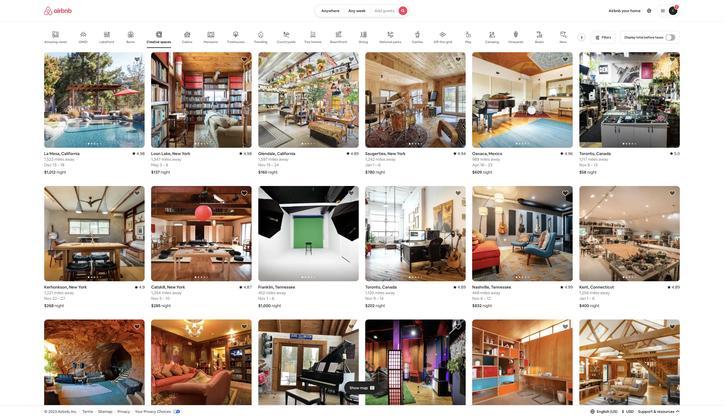 Task type: describe. For each thing, give the bounding box(es) containing it.
add to wishlist: boulder, utah image
[[134, 324, 141, 331]]

night inside franklin, tennessee 452 miles away nov 1 – 6 $1,000 night
[[272, 304, 281, 309]]

night inside oaxaca, mexico 989 miles away apr 18 – 23 $609 night
[[483, 170, 493, 175]]

week
[[356, 8, 366, 13]]

before
[[645, 35, 655, 40]]

add guests button
[[370, 4, 410, 17]]

1,120
[[366, 291, 374, 296]]

night inside toronto, canada 1,120 miles away nov 9 – 14 $202 night
[[376, 304, 385, 309]]

total
[[637, 35, 644, 40]]

away inside toronto, canada 1,117 miles away nov 8 – 13 $58 night
[[599, 157, 609, 162]]

boats
[[536, 40, 544, 44]]

resources
[[658, 410, 675, 415]]

4.9 out of 5 average rating image
[[135, 285, 145, 290]]

4.98 out of 5 average rating image
[[240, 151, 252, 156]]

1,254
[[151, 291, 161, 296]]

parks
[[393, 40, 402, 44]]

away inside saugerties, new york 1,242 miles away jan 1 – 6 $780 night
[[386, 157, 396, 162]]

night inside the kerhonkson, new york 1,221 miles away nov 22 – 27 $268 night
[[55, 304, 64, 309]]

catskill,
[[151, 285, 166, 290]]

airbnb your home
[[609, 8, 641, 13]]

national
[[380, 40, 392, 44]]

york for saugerties, new york 1,242 miles away jan 1 – 6 $780 night
[[397, 151, 406, 156]]

18 inside the la mesa, california 1,523 miles away dec 13 – 18 $1,012 night
[[60, 162, 64, 168]]

sitemap link
[[98, 410, 113, 415]]

miles inside toronto, canada 1,120 miles away nov 9 – 14 $202 night
[[375, 291, 385, 296]]

$609
[[473, 170, 482, 175]]

skiing
[[359, 40, 368, 44]]

452
[[258, 291, 265, 296]]

away inside 'kent, connecticut 1,256 miles away jan 1 – 6 $400 night'
[[601, 291, 610, 296]]

tiny homes
[[305, 40, 322, 44]]

nov for glendale, california 1,597 miles away nov 19 – 24 $160 night
[[258, 162, 266, 168]]

show map button
[[344, 382, 380, 395]]

nov for toronto, canada 1,117 miles away nov 8 – 13 $58 night
[[580, 162, 587, 168]]

play
[[466, 40, 472, 44]]

miles inside nashville, tennessee 468 miles away nov 6 – 12 $832 night
[[481, 291, 490, 296]]

19
[[267, 162, 271, 168]]

airbnb,
[[58, 410, 70, 415]]

add to wishlist: la mesa, california image
[[134, 56, 141, 63]]

miles inside the la mesa, california 1,523 miles away dec 13 – 18 $1,012 night
[[55, 157, 64, 162]]

– inside oaxaca, mexico 989 miles away apr 18 – 23 $609 night
[[485, 162, 487, 168]]

add to wishlist: covington, georgia image
[[241, 324, 248, 331]]

your
[[622, 8, 630, 13]]

homes
[[312, 40, 322, 44]]

nov inside the kerhonkson, new york 1,221 miles away nov 22 – 27 $268 night
[[44, 296, 52, 301]]

mexico
[[489, 151, 503, 156]]

canada for 1,120 miles away
[[382, 285, 397, 290]]

1 · from the left
[[79, 410, 80, 415]]

tennessee for nashville, tennessee 468 miles away nov 6 – 12 $832 night
[[491, 285, 512, 290]]

1 button
[[657, 4, 680, 17]]

add to wishlist: saugerties, new york image
[[455, 56, 462, 63]]

national parks
[[380, 40, 402, 44]]

miles inside catskill, new york 1,254 miles away nov 5 – 10 $285 night
[[162, 291, 171, 296]]

4.96 out of 5 average rating image
[[561, 151, 573, 156]]

show
[[350, 386, 360, 391]]

1,597
[[258, 157, 268, 162]]

away inside nashville, tennessee 468 miles away nov 6 – 12 $832 night
[[491, 291, 501, 296]]

anywhere
[[322, 8, 340, 13]]

6 inside saugerties, new york 1,242 miles away jan 1 – 6 $780 night
[[379, 162, 381, 168]]

saugerties,
[[366, 151, 387, 156]]

989
[[473, 157, 480, 162]]

4.98 for la mesa, california 1,523 miles away dec 13 – 18 $1,012 night
[[137, 151, 145, 156]]

english (us)
[[597, 410, 618, 415]]

new for 4.94
[[388, 151, 396, 156]]

glendale, california 1,597 miles away nov 19 – 24 $160 night
[[258, 151, 296, 175]]

add to wishlist: troy, new york image
[[348, 324, 355, 331]]

loon
[[151, 151, 161, 156]]

4.99
[[565, 285, 573, 290]]

© 2023 airbnb, inc. ·
[[44, 410, 80, 415]]

display
[[625, 35, 636, 40]]

apr
[[473, 162, 480, 168]]

nov for toronto, canada 1,120 miles away nov 9 – 14 $202 night
[[366, 296, 373, 301]]

23
[[488, 162, 493, 168]]

4.9
[[139, 285, 145, 290]]

away inside loon lake, new york 1,347 miles away may 3 – 8 $137 night
[[172, 157, 182, 162]]

connecticut
[[591, 285, 615, 290]]

miles inside loon lake, new york 1,347 miles away may 3 – 8 $137 night
[[162, 157, 171, 162]]

support & resources button
[[639, 410, 680, 415]]

mesa,
[[49, 151, 60, 156]]

away inside catskill, new york 1,254 miles away nov 5 – 10 $285 night
[[172, 291, 182, 296]]

oaxaca, mexico 989 miles away apr 18 – 23 $609 night
[[473, 151, 503, 175]]

usd
[[627, 410, 634, 415]]

countryside
[[277, 40, 296, 44]]

$1,012
[[44, 170, 56, 175]]

profile element
[[416, 0, 680, 22]]

airbnb your home link
[[606, 5, 644, 16]]

york for catskill, new york 1,254 miles away nov 5 – 10 $285 night
[[177, 285, 185, 290]]

3 · from the left
[[115, 410, 116, 415]]

13 inside toronto, canada 1,117 miles away nov 8 – 13 $58 night
[[594, 162, 598, 168]]

nashville,
[[473, 285, 491, 290]]

amazing views
[[44, 40, 67, 44]]

display total before taxes button
[[621, 31, 680, 44]]

add to wishlist: loon lake, new york image
[[241, 56, 248, 63]]

4.89 out of 5 average rating image for toronto, canada 1,120 miles away nov 9 – 14 $202 night
[[454, 285, 466, 290]]

– inside nashville, tennessee 468 miles away nov 6 – 12 $832 night
[[484, 296, 486, 301]]

night inside the la mesa, california 1,523 miles away dec 13 – 18 $1,012 night
[[57, 170, 66, 175]]

amazing
[[44, 40, 58, 44]]

468
[[473, 291, 480, 296]]

miles inside the kerhonkson, new york 1,221 miles away nov 22 – 27 $268 night
[[54, 291, 64, 296]]

$400
[[580, 304, 590, 309]]

oaxaca,
[[473, 151, 488, 156]]

1 inside 'kent, connecticut 1,256 miles away jan 1 – 6 $400 night'
[[587, 296, 589, 301]]

support & resources
[[639, 410, 675, 415]]

barns
[[126, 40, 135, 44]]

nashville, tennessee 468 miles away nov 6 – 12 $832 night
[[473, 285, 512, 309]]

your
[[135, 410, 143, 415]]

– inside saugerties, new york 1,242 miles away jan 1 – 6 $780 night
[[376, 162, 378, 168]]

1 inside saugerties, new york 1,242 miles away jan 1 – 6 $780 night
[[373, 162, 375, 168]]

franklin, tennessee 452 miles away nov 1 – 6 $1,000 night
[[258, 285, 295, 309]]

creative
[[147, 40, 160, 44]]

– inside the kerhonkson, new york 1,221 miles away nov 22 – 27 $268 night
[[58, 296, 60, 301]]

1,242
[[366, 157, 375, 162]]

– inside catskill, new york 1,254 miles away nov 5 – 10 $285 night
[[163, 296, 165, 301]]

night inside 'kent, connecticut 1,256 miles away jan 1 – 6 $400 night'
[[590, 304, 600, 309]]

2 · from the left
[[95, 410, 96, 415]]

4.89 out of 5 average rating image for glendale, california 1,597 miles away nov 19 – 24 $160 night
[[347, 151, 359, 156]]

8 inside toronto, canada 1,117 miles away nov 8 – 13 $58 night
[[588, 162, 590, 168]]

franklin,
[[258, 285, 274, 290]]

kent, connecticut 1,256 miles away jan 1 – 6 $400 night
[[580, 285, 615, 309]]

4.89 for kent, connecticut 1,256 miles away jan 1 – 6 $400 night
[[672, 285, 680, 290]]

4.99 out of 5 average rating image
[[561, 285, 573, 290]]

night inside catskill, new york 1,254 miles away nov 5 – 10 $285 night
[[162, 304, 171, 309]]

$160
[[258, 170, 267, 175]]

add to wishlist: joshua tree, california image
[[563, 324, 569, 331]]

toronto, for 1,117
[[580, 151, 596, 156]]

york for kerhonkson, new york 1,221 miles away nov 22 – 27 $268 night
[[78, 285, 87, 290]]

airbnb
[[609, 8, 621, 13]]

any
[[349, 8, 356, 13]]

off-the-grid
[[434, 40, 453, 44]]

miles inside toronto, canada 1,117 miles away nov 8 – 13 $58 night
[[589, 157, 598, 162]]

miles inside oaxaca, mexico 989 miles away apr 18 – 23 $609 night
[[481, 157, 490, 162]]

– inside toronto, canada 1,120 miles away nov 9 – 14 $202 night
[[377, 296, 379, 301]]

miles inside saugerties, new york 1,242 miles away jan 1 – 6 $780 night
[[376, 157, 386, 162]]

1,523
[[44, 157, 54, 162]]

4.94 out of 5 average rating image
[[454, 151, 466, 156]]

6 inside nashville, tennessee 468 miles away nov 6 – 12 $832 night
[[481, 296, 483, 301]]



Task type: locate. For each thing, give the bounding box(es) containing it.
4.98 out of 5 average rating image
[[132, 151, 145, 156]]

night down the 27
[[55, 304, 64, 309]]

4.98 for loon lake, new york 1,347 miles away may 3 – 8 $137 night
[[244, 151, 252, 156]]

– inside the la mesa, california 1,523 miles away dec 13 – 18 $1,012 night
[[57, 162, 59, 168]]

new right kerhonkson,
[[69, 285, 77, 290]]

dec
[[44, 162, 52, 168]]

6
[[379, 162, 381, 168], [481, 296, 483, 301], [272, 296, 275, 301], [593, 296, 595, 301]]

miles down kerhonkson,
[[54, 291, 64, 296]]

4.89 for glendale, california 1,597 miles away nov 19 – 24 $160 night
[[351, 151, 359, 156]]

$268
[[44, 304, 54, 309]]

miles down mesa,
[[55, 157, 64, 162]]

add to wishlist: franklin, tennessee image
[[348, 190, 355, 197]]

tennessee inside franklin, tennessee 452 miles away nov 1 – 6 $1,000 night
[[275, 285, 295, 290]]

away inside the kerhonkson, new york 1,221 miles away nov 22 – 27 $268 night
[[65, 291, 74, 296]]

5.0 out of 5 average rating image
[[670, 151, 680, 156]]

away inside toronto, canada 1,120 miles away nov 9 – 14 $202 night
[[386, 291, 395, 296]]

2 8 from the left
[[588, 162, 590, 168]]

jan down 1,242
[[366, 162, 372, 168]]

· right terms
[[95, 410, 96, 415]]

nov down the 1,120
[[366, 296, 373, 301]]

2 4.98 from the left
[[244, 151, 252, 156]]

None search field
[[315, 4, 410, 17]]

away down mexico
[[491, 157, 501, 162]]

18
[[60, 162, 64, 168], [480, 162, 484, 168]]

$285
[[151, 304, 161, 309]]

1 horizontal spatial add to wishlist: toronto, canada image
[[670, 56, 676, 63]]

6 down 'connecticut'
[[593, 296, 595, 301]]

nov inside catskill, new york 1,254 miles away nov 5 – 10 $285 night
[[151, 296, 159, 301]]

mansions
[[204, 40, 218, 44]]

group containing amazing views
[[44, 27, 588, 48]]

york inside loon lake, new york 1,347 miles away may 3 – 8 $137 night
[[182, 151, 191, 156]]

miles right 1,117
[[589, 157, 598, 162]]

new for 4.87
[[167, 285, 176, 290]]

night inside nashville, tennessee 468 miles away nov 6 – 12 $832 night
[[483, 304, 493, 309]]

· left 'privacy' link
[[115, 410, 116, 415]]

$780
[[366, 170, 375, 175]]

9
[[374, 296, 376, 301]]

8
[[166, 162, 168, 168], [588, 162, 590, 168]]

miles up 12
[[481, 291, 490, 296]]

$832
[[473, 304, 482, 309]]

13 inside the la mesa, california 1,523 miles away dec 13 – 18 $1,012 night
[[53, 162, 57, 168]]

1 horizontal spatial canada
[[597, 151, 611, 156]]

$1,000
[[258, 304, 271, 309]]

1 horizontal spatial 8
[[588, 162, 590, 168]]

1 horizontal spatial 13
[[594, 162, 598, 168]]

night down 10
[[162, 304, 171, 309]]

1,347
[[151, 157, 161, 162]]

california inside the la mesa, california 1,523 miles away dec 13 – 18 $1,012 night
[[61, 151, 80, 156]]

4.96
[[565, 151, 573, 156]]

12
[[487, 296, 491, 301]]

nov for franklin, tennessee 452 miles away nov 1 – 6 $1,000 night
[[258, 296, 266, 301]]

away down 'connecticut'
[[601, 291, 610, 296]]

– inside toronto, canada 1,117 miles away nov 8 – 13 $58 night
[[591, 162, 593, 168]]

night right $780
[[376, 170, 386, 175]]

away
[[65, 157, 75, 162], [172, 157, 182, 162], [386, 157, 396, 162], [491, 157, 501, 162], [279, 157, 289, 162], [599, 157, 609, 162], [65, 291, 74, 296], [172, 291, 182, 296], [386, 291, 395, 296], [491, 291, 501, 296], [277, 291, 286, 296], [601, 291, 610, 296]]

miles
[[55, 157, 64, 162], [162, 157, 171, 162], [376, 157, 386, 162], [481, 157, 490, 162], [269, 157, 278, 162], [589, 157, 598, 162], [54, 291, 64, 296], [162, 291, 171, 296], [375, 291, 385, 296], [481, 291, 490, 296], [266, 291, 276, 296], [590, 291, 600, 296]]

omg!
[[79, 40, 88, 44]]

jan down 1,256
[[580, 296, 586, 301]]

miles up the '24'
[[269, 157, 278, 162]]

anywhere button
[[315, 4, 344, 17]]

18 inside oaxaca, mexico 989 miles away apr 18 – 23 $609 night
[[480, 162, 484, 168]]

canada for 1,117 miles away
[[597, 151, 611, 156]]

13
[[53, 162, 57, 168], [594, 162, 598, 168]]

taxes
[[656, 35, 664, 40]]

may
[[151, 162, 159, 168]]

tennessee right franklin,
[[275, 285, 295, 290]]

0 horizontal spatial 13
[[53, 162, 57, 168]]

2 horizontal spatial 4.89 out of 5 average rating image
[[668, 285, 680, 290]]

map
[[360, 386, 368, 391]]

privacy left your
[[118, 410, 130, 415]]

english (us) button
[[591, 410, 618, 415]]

0 horizontal spatial 4.98
[[137, 151, 145, 156]]

– inside loon lake, new york 1,347 miles away may 3 – 8 $137 night
[[163, 162, 165, 168]]

york right saugerties,
[[397, 151, 406, 156]]

night down 14
[[376, 304, 385, 309]]

california right mesa,
[[61, 151, 80, 156]]

york inside saugerties, new york 1,242 miles away jan 1 – 6 $780 night
[[397, 151, 406, 156]]

california inside glendale, california 1,597 miles away nov 19 – 24 $160 night
[[277, 151, 296, 156]]

jan inside 'kent, connecticut 1,256 miles away jan 1 – 6 $400 night'
[[580, 296, 586, 301]]

©
[[44, 410, 47, 415]]

0 horizontal spatial toronto,
[[366, 285, 382, 290]]

0 horizontal spatial 4.89 out of 5 average rating image
[[347, 151, 359, 156]]

jan
[[366, 162, 372, 168], [580, 296, 586, 301]]

cabins
[[182, 40, 192, 44]]

· left your
[[132, 410, 133, 415]]

new for 4.9
[[69, 285, 77, 290]]

1 8 from the left
[[166, 162, 168, 168]]

night down 23
[[483, 170, 493, 175]]

1 inside franklin, tennessee 452 miles away nov 1 – 6 $1,000 night
[[267, 296, 268, 301]]

miles up 10
[[162, 291, 171, 296]]

– inside franklin, tennessee 452 miles away nov 1 – 6 $1,000 night
[[269, 296, 271, 301]]

kent,
[[580, 285, 590, 290]]

toronto, canada 1,117 miles away nov 8 – 13 $58 night
[[580, 151, 611, 175]]

toronto, up the 1,120
[[366, 285, 382, 290]]

away right 468 in the right of the page
[[491, 291, 501, 296]]

la
[[44, 151, 49, 156]]

miles down saugerties,
[[376, 157, 386, 162]]

nov inside nashville, tennessee 468 miles away nov 6 – 12 $832 night
[[473, 296, 480, 301]]

night down 12
[[483, 304, 493, 309]]

1 horizontal spatial tennessee
[[491, 285, 512, 290]]

views
[[58, 40, 67, 44]]

6 inside 'kent, connecticut 1,256 miles away jan 1 – 6 $400 night'
[[593, 296, 595, 301]]

canada inside toronto, canada 1,117 miles away nov 8 – 13 $58 night
[[597, 151, 611, 156]]

new inside loon lake, new york 1,347 miles away may 3 – 8 $137 night
[[172, 151, 181, 156]]

0 horizontal spatial 18
[[60, 162, 64, 168]]

4.89 out of 5 average rating image
[[347, 151, 359, 156], [454, 285, 466, 290], [668, 285, 680, 290]]

night inside saugerties, new york 1,242 miles away jan 1 – 6 $780 night
[[376, 170, 386, 175]]

nov inside franklin, tennessee 452 miles away nov 1 – 6 $1,000 night
[[258, 296, 266, 301]]

night right $400
[[590, 304, 600, 309]]

night right $58
[[588, 170, 597, 175]]

miles down 'connecticut'
[[590, 291, 600, 296]]

nov down 1,597
[[258, 162, 266, 168]]

0 vertical spatial jan
[[366, 162, 372, 168]]

1 horizontal spatial privacy
[[144, 410, 156, 415]]

1 horizontal spatial 18
[[480, 162, 484, 168]]

2 13 from the left
[[594, 162, 598, 168]]

away right the 1,523
[[65, 157, 75, 162]]

away right 1,347
[[172, 157, 182, 162]]

$
[[622, 410, 625, 415]]

0 horizontal spatial privacy
[[118, 410, 130, 415]]

privacy
[[118, 410, 130, 415], [144, 410, 156, 415]]

0 vertical spatial add to wishlist: toronto, canada image
[[670, 56, 676, 63]]

8 inside loon lake, new york 1,347 miles away may 3 – 8 $137 night
[[166, 162, 168, 168]]

2 privacy from the left
[[144, 410, 156, 415]]

add to wishlist: kent, connecticut image
[[670, 190, 676, 197]]

4.89 out of 5 average rating image for kent, connecticut 1,256 miles away jan 1 – 6 $400 night
[[668, 285, 680, 290]]

1
[[677, 5, 678, 9], [373, 162, 375, 168], [267, 296, 268, 301], [587, 296, 589, 301]]

1 vertical spatial toronto,
[[366, 285, 382, 290]]

tiny
[[305, 40, 311, 44]]

18 down mesa,
[[60, 162, 64, 168]]

0 horizontal spatial california
[[61, 151, 80, 156]]

1 horizontal spatial toronto,
[[580, 151, 596, 156]]

1 vertical spatial add to wishlist: toronto, canada image
[[455, 190, 462, 197]]

0 vertical spatial canada
[[597, 151, 611, 156]]

2 tennessee from the left
[[275, 285, 295, 290]]

camping
[[486, 40, 499, 44]]

new up 10
[[167, 285, 176, 290]]

miles inside franklin, tennessee 452 miles away nov 1 – 6 $1,000 night
[[266, 291, 276, 296]]

1 horizontal spatial california
[[277, 151, 296, 156]]

add to wishlist: nashville, tennessee image
[[563, 190, 569, 197]]

6 down saugerties,
[[379, 162, 381, 168]]

add to wishlist: toronto, canada image for 4.89
[[455, 190, 462, 197]]

6 inside franklin, tennessee 452 miles away nov 1 – 6 $1,000 night
[[272, 296, 275, 301]]

5.0
[[675, 151, 680, 156]]

2 california from the left
[[277, 151, 296, 156]]

4.89 for toronto, canada 1,120 miles away nov 9 – 14 $202 night
[[458, 285, 466, 290]]

nov down '452'
[[258, 296, 266, 301]]

california up the '24'
[[277, 151, 296, 156]]

toronto, for 1,120
[[366, 285, 382, 290]]

– inside glendale, california 1,597 miles away nov 19 – 24 $160 night
[[272, 162, 274, 168]]

nov down 1,117
[[580, 162, 587, 168]]

add to wishlist: toronto, canada image
[[670, 56, 676, 63], [455, 190, 462, 197]]

choices
[[157, 410, 171, 415]]

add to wishlist: memphis, tennessee image
[[455, 324, 462, 331]]

toronto, canada 1,120 miles away nov 9 – 14 $202 night
[[366, 285, 397, 309]]

1 horizontal spatial jan
[[580, 296, 586, 301]]

$202
[[366, 304, 375, 309]]

toronto, inside toronto, canada 1,120 miles away nov 9 – 14 $202 night
[[366, 285, 382, 290]]

10
[[166, 296, 170, 301]]

new right lake,
[[172, 151, 181, 156]]

night right $1,012
[[57, 170, 66, 175]]

york right catskill,
[[177, 285, 185, 290]]

support
[[639, 410, 653, 415]]

york right lake,
[[182, 151, 191, 156]]

add to wishlist: toronto, canada image for 5.0
[[670, 56, 676, 63]]

nov down the 1,221
[[44, 296, 52, 301]]

kerhonkson,
[[44, 285, 68, 290]]

nov inside toronto, canada 1,117 miles away nov 8 – 13 $58 night
[[580, 162, 587, 168]]

new inside catskill, new york 1,254 miles away nov 5 – 10 $285 night
[[167, 285, 176, 290]]

0 vertical spatial toronto,
[[580, 151, 596, 156]]

add to wishlist: kerhonkson, new york image
[[134, 190, 141, 197]]

nov inside glendale, california 1,597 miles away nov 19 – 24 $160 night
[[258, 162, 266, 168]]

away inside glendale, california 1,597 miles away nov 19 – 24 $160 night
[[279, 157, 289, 162]]

toronto, up 1,117
[[580, 151, 596, 156]]

4.87
[[244, 285, 252, 290]]

miles down lake,
[[162, 157, 171, 162]]

– inside 'kent, connecticut 1,256 miles away jan 1 – 6 $400 night'
[[590, 296, 592, 301]]

miles inside glendale, california 1,597 miles away nov 19 – 24 $160 night
[[269, 157, 278, 162]]

terms
[[82, 410, 93, 415]]

privacy right your
[[144, 410, 156, 415]]

york
[[182, 151, 191, 156], [397, 151, 406, 156], [78, 285, 87, 290], [177, 285, 185, 290]]

your privacy choices
[[135, 410, 171, 415]]

away right the 1,120
[[386, 291, 395, 296]]

away right '452'
[[277, 291, 286, 296]]

night down 3 in the left top of the page
[[161, 170, 170, 175]]

tennessee for franklin, tennessee 452 miles away nov 1 – 6 $1,000 night
[[275, 285, 295, 290]]

new up add to wishlist: oaxaca, mexico 'image'
[[560, 40, 567, 44]]

home
[[631, 8, 641, 13]]

6 left 12
[[481, 296, 483, 301]]

3
[[160, 162, 162, 168]]

miles down franklin,
[[266, 291, 276, 296]]

1 horizontal spatial 4.98
[[244, 151, 252, 156]]

1 california from the left
[[61, 151, 80, 156]]

·
[[79, 410, 80, 415], [95, 410, 96, 415], [115, 410, 116, 415], [132, 410, 133, 415]]

lake,
[[162, 151, 172, 156]]

night inside loon lake, new york 1,347 miles away may 3 – 8 $137 night
[[161, 170, 170, 175]]

6 down franklin,
[[272, 296, 275, 301]]

new right saugerties,
[[388, 151, 396, 156]]

24
[[274, 162, 279, 168]]

york inside the kerhonkson, new york 1,221 miles away nov 22 – 27 $268 night
[[78, 285, 87, 290]]

1 vertical spatial canada
[[382, 285, 397, 290]]

· right the 'inc.'
[[79, 410, 80, 415]]

add to wishlist: oaxaca, mexico image
[[563, 56, 569, 63]]

beachfront
[[330, 40, 347, 44]]

away inside oaxaca, mexico 989 miles away apr 18 – 23 $609 night
[[491, 157, 501, 162]]

1 vertical spatial jan
[[580, 296, 586, 301]]

show map
[[350, 386, 368, 391]]

treehouses
[[227, 40, 245, 44]]

(us)
[[611, 410, 618, 415]]

4.87 out of 5 average rating image
[[240, 285, 252, 290]]

jan inside saugerties, new york 1,242 miles away jan 1 – 6 $780 night
[[366, 162, 372, 168]]

nov down 468 in the right of the page
[[473, 296, 480, 301]]

nov inside toronto, canada 1,120 miles away nov 9 – 14 $202 night
[[366, 296, 373, 301]]

night down the '24'
[[268, 170, 278, 175]]

off-
[[434, 40, 440, 44]]

new inside saugerties, new york 1,242 miles away jan 1 – 6 $780 night
[[388, 151, 396, 156]]

night inside toronto, canada 1,117 miles away nov 8 – 13 $58 night
[[588, 170, 597, 175]]

add to wishlist: blue ridge, georgia image
[[670, 324, 676, 331]]

york right kerhonkson,
[[78, 285, 87, 290]]

22
[[52, 296, 57, 301]]

add guests
[[375, 8, 395, 13]]

loon lake, new york 1,347 miles away may 3 – 8 $137 night
[[151, 151, 191, 175]]

away up the 27
[[65, 291, 74, 296]]

away right 1,597
[[279, 157, 289, 162]]

4.98 left glendale,
[[244, 151, 252, 156]]

add to wishlist: glendale, california image
[[348, 56, 355, 63]]

0 horizontal spatial 8
[[166, 162, 168, 168]]

your privacy choices link
[[135, 410, 180, 415]]

terms · sitemap · privacy ·
[[82, 410, 133, 415]]

new inside the kerhonkson, new york 1,221 miles away nov 22 – 27 $268 night
[[69, 285, 77, 290]]

none search field containing anywhere
[[315, 4, 410, 17]]

4 · from the left
[[132, 410, 133, 415]]

tennessee inside nashville, tennessee 468 miles away nov 6 – 12 $832 night
[[491, 285, 512, 290]]

1 privacy from the left
[[118, 410, 130, 415]]

away inside franklin, tennessee 452 miles away nov 1 – 6 $1,000 night
[[277, 291, 286, 296]]

1 4.98 from the left
[[137, 151, 145, 156]]

2 18 from the left
[[480, 162, 484, 168]]

tennessee right nashville,
[[491, 285, 512, 290]]

add to wishlist: catskill, new york image
[[241, 190, 248, 197]]

2023
[[48, 410, 57, 415]]

night inside glendale, california 1,597 miles away nov 19 – 24 $160 night
[[268, 170, 278, 175]]

guests
[[383, 8, 395, 13]]

0 horizontal spatial 4.89
[[351, 151, 359, 156]]

1 horizontal spatial 4.89
[[458, 285, 466, 290]]

away down saugerties,
[[386, 157, 396, 162]]

miles down oaxaca,
[[481, 157, 490, 162]]

tennessee
[[491, 285, 512, 290], [275, 285, 295, 290]]

$ usd
[[622, 410, 634, 415]]

spaces
[[160, 40, 171, 44]]

nov for nashville, tennessee 468 miles away nov 6 – 12 $832 night
[[473, 296, 480, 301]]

4.98 left the loon
[[137, 151, 145, 156]]

add
[[375, 8, 382, 13]]

york inside catskill, new york 1,254 miles away nov 5 – 10 $285 night
[[177, 285, 185, 290]]

0 horizontal spatial canada
[[382, 285, 397, 290]]

4.89
[[351, 151, 359, 156], [458, 285, 466, 290], [672, 285, 680, 290]]

miles inside 'kent, connecticut 1,256 miles away jan 1 – 6 $400 night'
[[590, 291, 600, 296]]

0 horizontal spatial tennessee
[[275, 285, 295, 290]]

away right 1,117
[[599, 157, 609, 162]]

1 13 from the left
[[53, 162, 57, 168]]

toronto, inside toronto, canada 1,117 miles away nov 8 – 13 $58 night
[[580, 151, 596, 156]]

canada inside toronto, canada 1,120 miles away nov 9 – 14 $202 night
[[382, 285, 397, 290]]

1 inside dropdown button
[[677, 5, 678, 9]]

18 right apr
[[480, 162, 484, 168]]

group
[[44, 27, 588, 48], [44, 52, 145, 148], [151, 52, 252, 148], [258, 52, 359, 148], [366, 52, 466, 148], [473, 52, 573, 148], [580, 52, 680, 148], [44, 186, 145, 282], [151, 186, 252, 282], [258, 186, 359, 282], [366, 186, 466, 282], [473, 186, 573, 282], [580, 186, 680, 282], [44, 320, 145, 416], [151, 320, 252, 416], [258, 320, 359, 416], [366, 320, 466, 416], [473, 320, 573, 416], [580, 320, 680, 416]]

nov left 5
[[151, 296, 159, 301]]

1 tennessee from the left
[[491, 285, 512, 290]]

1 18 from the left
[[60, 162, 64, 168]]

miles up 14
[[375, 291, 385, 296]]

away inside the la mesa, california 1,523 miles away dec 13 – 18 $1,012 night
[[65, 157, 75, 162]]

2 horizontal spatial 4.89
[[672, 285, 680, 290]]

5
[[160, 296, 162, 301]]

0 horizontal spatial add to wishlist: toronto, canada image
[[455, 190, 462, 197]]

night right $1,000
[[272, 304, 281, 309]]

away right 1,254 on the left bottom of page
[[172, 291, 182, 296]]

1 horizontal spatial 4.89 out of 5 average rating image
[[454, 285, 466, 290]]

0 horizontal spatial jan
[[366, 162, 372, 168]]



Task type: vqa. For each thing, say whether or not it's contained in the screenshot.
Miles in La Mesa, California 1,523 miles away Dec 13 – 18 $1,012 night
yes



